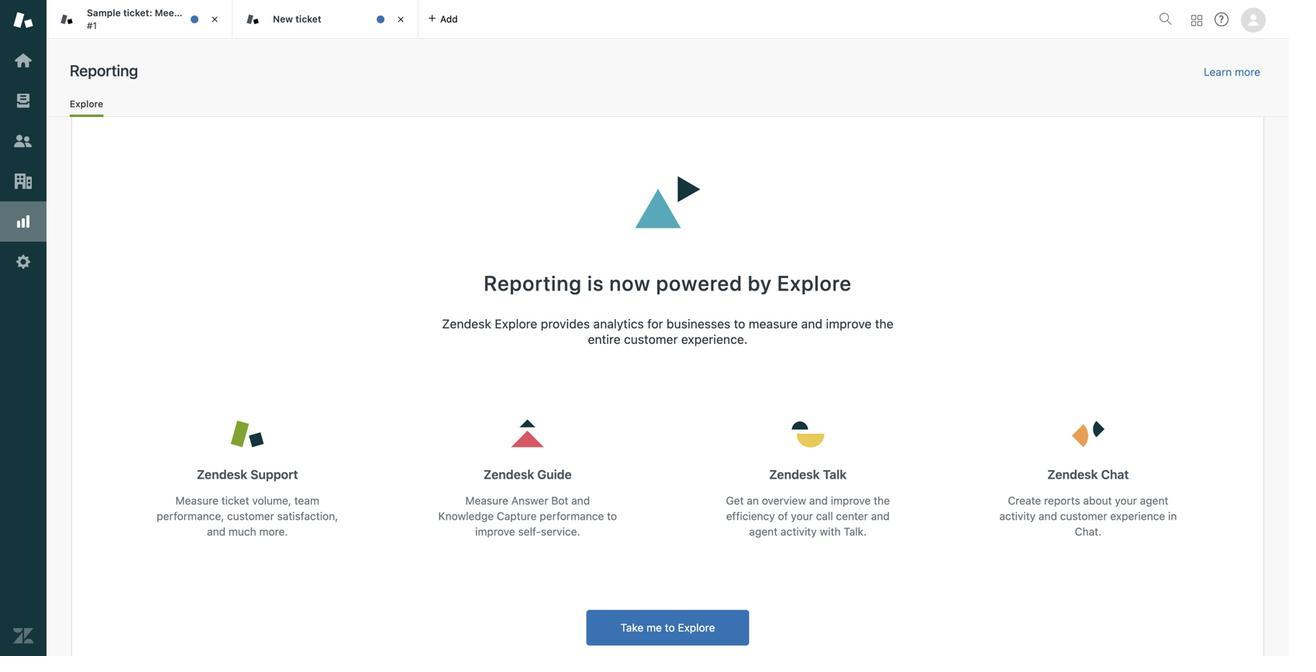 Task type: locate. For each thing, give the bounding box(es) containing it.
0 vertical spatial the
[[180, 7, 195, 18]]

1 horizontal spatial agent
[[1140, 494, 1169, 507]]

0 vertical spatial to
[[734, 317, 745, 331]]

zendesk for zendesk talk
[[769, 467, 820, 482]]

and down the reports on the bottom right of page
[[1039, 510, 1057, 523]]

0 horizontal spatial to
[[607, 510, 617, 523]]

1 horizontal spatial measure
[[465, 494, 508, 507]]

measure inside measure answer bot and knowledge capture performance to improve self-service.
[[465, 494, 508, 507]]

reporting is now powered by explore
[[484, 271, 852, 296]]

reporting
[[70, 61, 138, 79], [484, 271, 582, 296]]

ticket right meet
[[198, 7, 224, 18]]

0 horizontal spatial your
[[791, 510, 813, 523]]

0 vertical spatial agent
[[1140, 494, 1169, 507]]

take
[[621, 622, 644, 635]]

activity down create
[[999, 510, 1036, 523]]

2 vertical spatial to
[[665, 622, 675, 635]]

0 horizontal spatial customer
[[227, 510, 274, 523]]

learn
[[1204, 66, 1232, 78]]

1 horizontal spatial close image
[[393, 12, 409, 27]]

your inside create reports about your agent activity and customer experience in chat.
[[1115, 494, 1137, 507]]

improve right measure
[[826, 317, 872, 331]]

customer inside zendesk explore provides analytics for businesses to measure and improve the entire customer experience.
[[624, 332, 678, 347]]

explore right the me
[[678, 622, 715, 635]]

1 vertical spatial the
[[875, 317, 894, 331]]

and up performance
[[571, 494, 590, 507]]

ticket inside the measure ticket volume, team performance, customer satisfaction, and much more.
[[221, 494, 249, 507]]

to
[[734, 317, 745, 331], [607, 510, 617, 523], [665, 622, 675, 635]]

activity
[[999, 510, 1036, 523], [781, 525, 817, 538]]

1 vertical spatial to
[[607, 510, 617, 523]]

close image inside new ticket tab
[[393, 12, 409, 27]]

ticket down zendesk support
[[221, 494, 249, 507]]

close image left 'add' dropdown button
[[393, 12, 409, 27]]

and inside measure answer bot and knowledge capture performance to improve self-service.
[[571, 494, 590, 507]]

your up 'experience'
[[1115, 494, 1137, 507]]

improve inside "get an overview and improve the efficiency of your call center and agent activity with talk."
[[831, 494, 871, 507]]

0 vertical spatial improve
[[826, 317, 872, 331]]

zendesk for zendesk guide
[[484, 467, 534, 482]]

the
[[180, 7, 195, 18], [875, 317, 894, 331], [874, 494, 890, 507]]

to up experience.
[[734, 317, 745, 331]]

1 measure from the left
[[175, 494, 219, 507]]

is
[[587, 271, 604, 296]]

1 vertical spatial your
[[791, 510, 813, 523]]

close image right meet
[[207, 12, 222, 27]]

main element
[[0, 0, 47, 657]]

the inside "get an overview and improve the efficiency of your call center and agent activity with talk."
[[874, 494, 890, 507]]

reporting up the provides
[[484, 271, 582, 296]]

your
[[1115, 494, 1137, 507], [791, 510, 813, 523]]

chat
[[1101, 467, 1129, 482]]

measure ticket volume, team performance, customer satisfaction, and much more.
[[157, 494, 338, 538]]

and
[[801, 317, 823, 331], [571, 494, 590, 507], [809, 494, 828, 507], [871, 510, 890, 523], [1039, 510, 1057, 523], [207, 525, 226, 538]]

zendesk image
[[13, 626, 33, 647]]

0 horizontal spatial close image
[[207, 12, 222, 27]]

close image
[[207, 12, 222, 27], [393, 12, 409, 27]]

customer down for
[[624, 332, 678, 347]]

improve
[[826, 317, 872, 331], [831, 494, 871, 507], [475, 525, 515, 538]]

your right of
[[791, 510, 813, 523]]

1 horizontal spatial customer
[[624, 332, 678, 347]]

measure
[[175, 494, 219, 507], [465, 494, 508, 507]]

performance,
[[157, 510, 224, 523]]

0 vertical spatial activity
[[999, 510, 1036, 523]]

team
[[294, 494, 319, 507]]

zendesk for zendesk chat
[[1047, 467, 1098, 482]]

and inside zendesk explore provides analytics for businesses to measure and improve the entire customer experience.
[[801, 317, 823, 331]]

customer
[[624, 332, 678, 347], [227, 510, 274, 523], [1060, 510, 1107, 523]]

improve up center
[[831, 494, 871, 507]]

2 vertical spatial the
[[874, 494, 890, 507]]

self-
[[518, 525, 541, 538]]

explore inside zendesk explore provides analytics for businesses to measure and improve the entire customer experience.
[[495, 317, 537, 331]]

views image
[[13, 91, 33, 111]]

support
[[250, 467, 298, 482]]

improve down capture
[[475, 525, 515, 538]]

call
[[816, 510, 833, 523]]

reporting up explore link
[[70, 61, 138, 79]]

the inside sample ticket: meet the ticket #1
[[180, 7, 195, 18]]

1 horizontal spatial your
[[1115, 494, 1137, 507]]

customer inside create reports about your agent activity and customer experience in chat.
[[1060, 510, 1107, 523]]

measure for zendesk guide
[[465, 494, 508, 507]]

new ticket
[[273, 13, 321, 24]]

measure up knowledge
[[465, 494, 508, 507]]

and right measure
[[801, 317, 823, 331]]

take me to explore button
[[586, 611, 749, 646]]

reporting image
[[13, 212, 33, 232]]

1 vertical spatial activity
[[781, 525, 817, 538]]

improve inside zendesk explore provides analytics for businesses to measure and improve the entire customer experience.
[[826, 317, 872, 331]]

ticket for new ticket
[[295, 13, 321, 24]]

agent inside "get an overview and improve the efficiency of your call center and agent activity with talk."
[[749, 525, 778, 538]]

measure inside the measure ticket volume, team performance, customer satisfaction, and much more.
[[175, 494, 219, 507]]

about
[[1083, 494, 1112, 507]]

0 horizontal spatial measure
[[175, 494, 219, 507]]

explore left the provides
[[495, 317, 537, 331]]

agent
[[1140, 494, 1169, 507], [749, 525, 778, 538]]

1 horizontal spatial reporting
[[484, 271, 582, 296]]

activity down of
[[781, 525, 817, 538]]

and left much
[[207, 525, 226, 538]]

sample
[[87, 7, 121, 18]]

2 vertical spatial improve
[[475, 525, 515, 538]]

new
[[273, 13, 293, 24]]

create
[[1008, 494, 1041, 507]]

much
[[229, 525, 256, 538]]

measure up performance,
[[175, 494, 219, 507]]

entire
[[588, 332, 621, 347]]

explore
[[70, 99, 103, 109], [777, 271, 852, 296], [495, 317, 537, 331], [678, 622, 715, 635]]

1 horizontal spatial to
[[665, 622, 675, 635]]

zendesk support image
[[13, 10, 33, 30]]

to right performance
[[607, 510, 617, 523]]

1 vertical spatial improve
[[831, 494, 871, 507]]

tab
[[47, 0, 233, 39]]

agent down efficiency
[[749, 525, 778, 538]]

0 vertical spatial your
[[1115, 494, 1137, 507]]

2 measure from the left
[[465, 494, 508, 507]]

2 horizontal spatial to
[[734, 317, 745, 331]]

and inside create reports about your agent activity and customer experience in chat.
[[1039, 510, 1057, 523]]

ticket right new
[[295, 13, 321, 24]]

businesses
[[667, 317, 731, 331]]

capture
[[497, 510, 537, 523]]

1 vertical spatial agent
[[749, 525, 778, 538]]

0 vertical spatial reporting
[[70, 61, 138, 79]]

efficiency
[[726, 510, 775, 523]]

1 horizontal spatial activity
[[999, 510, 1036, 523]]

zendesk support
[[197, 467, 298, 482]]

improve inside measure answer bot and knowledge capture performance to improve self-service.
[[475, 525, 515, 538]]

2 close image from the left
[[393, 12, 409, 27]]

learn more link
[[1204, 65, 1260, 79]]

agent up 'experience'
[[1140, 494, 1169, 507]]

0 horizontal spatial activity
[[781, 525, 817, 538]]

zendesk
[[442, 317, 491, 331], [197, 467, 247, 482], [484, 467, 534, 482], [769, 467, 820, 482], [1047, 467, 1098, 482]]

reporting for reporting is now powered by explore
[[484, 271, 582, 296]]

zendesk talk
[[769, 467, 847, 482]]

ticket
[[198, 7, 224, 18], [295, 13, 321, 24], [221, 494, 249, 507]]

ticket for measure ticket volume, team performance, customer satisfaction, and much more.
[[221, 494, 249, 507]]

customer up much
[[227, 510, 274, 523]]

0 horizontal spatial reporting
[[70, 61, 138, 79]]

to right the me
[[665, 622, 675, 635]]

explore link
[[70, 98, 103, 117]]

performance
[[540, 510, 604, 523]]

organizations image
[[13, 171, 33, 191]]

customer up chat. at bottom
[[1060, 510, 1107, 523]]

sample ticket: meet the ticket #1
[[87, 7, 224, 31]]

0 horizontal spatial agent
[[749, 525, 778, 538]]

2 horizontal spatial customer
[[1060, 510, 1107, 523]]

to inside measure answer bot and knowledge capture performance to improve self-service.
[[607, 510, 617, 523]]

explore inside 'take me to explore' button
[[678, 622, 715, 635]]

1 vertical spatial reporting
[[484, 271, 582, 296]]

zendesk inside zendesk explore provides analytics for businesses to measure and improve the entire customer experience.
[[442, 317, 491, 331]]



Task type: vqa. For each thing, say whether or not it's contained in the screenshot.
2
no



Task type: describe. For each thing, give the bounding box(es) containing it.
explore right 'by'
[[777, 271, 852, 296]]

for
[[647, 317, 663, 331]]

with
[[820, 525, 841, 538]]

zendesk products image
[[1191, 15, 1202, 26]]

and inside the measure ticket volume, team performance, customer satisfaction, and much more.
[[207, 525, 226, 538]]

in
[[1168, 510, 1177, 523]]

admin image
[[13, 252, 33, 272]]

create reports about your agent activity and customer experience in chat.
[[999, 494, 1177, 538]]

knowledge
[[438, 510, 494, 523]]

new ticket tab
[[233, 0, 419, 39]]

bot
[[551, 494, 568, 507]]

an
[[747, 494, 759, 507]]

chat.
[[1075, 525, 1102, 538]]

tabs tab list
[[47, 0, 1153, 39]]

ticket inside sample ticket: meet the ticket #1
[[198, 7, 224, 18]]

guide
[[537, 467, 572, 482]]

satisfaction,
[[277, 510, 338, 523]]

zendesk guide
[[484, 467, 572, 482]]

talk
[[823, 467, 847, 482]]

center
[[836, 510, 868, 523]]

your inside "get an overview and improve the efficiency of your call center and agent activity with talk."
[[791, 510, 813, 523]]

me
[[647, 622, 662, 635]]

meet
[[155, 7, 178, 18]]

get an overview and improve the efficiency of your call center and agent activity with talk.
[[726, 494, 890, 538]]

and right center
[[871, 510, 890, 523]]

reports
[[1044, 494, 1080, 507]]

1 close image from the left
[[207, 12, 222, 27]]

the inside zendesk explore provides analytics for businesses to measure and improve the entire customer experience.
[[875, 317, 894, 331]]

zendesk for zendesk explore provides analytics for businesses to measure and improve the entire customer experience.
[[442, 317, 491, 331]]

to inside zendesk explore provides analytics for businesses to measure and improve the entire customer experience.
[[734, 317, 745, 331]]

zendesk for zendesk support
[[197, 467, 247, 482]]

add button
[[419, 0, 467, 38]]

measure
[[749, 317, 798, 331]]

service.
[[541, 525, 580, 538]]

provides
[[541, 317, 590, 331]]

answer
[[511, 494, 548, 507]]

add
[[440, 14, 458, 24]]

ticket:
[[123, 7, 152, 18]]

overview
[[762, 494, 806, 507]]

volume,
[[252, 494, 291, 507]]

reporting for reporting
[[70, 61, 138, 79]]

activity inside "get an overview and improve the efficiency of your call center and agent activity with talk."
[[781, 525, 817, 538]]

measure answer bot and knowledge capture performance to improve self-service.
[[438, 494, 617, 538]]

explore right views icon at top left
[[70, 99, 103, 109]]

by
[[748, 271, 772, 296]]

powered
[[656, 271, 743, 296]]

customer inside the measure ticket volume, team performance, customer satisfaction, and much more.
[[227, 510, 274, 523]]

and up call
[[809, 494, 828, 507]]

activity inside create reports about your agent activity and customer experience in chat.
[[999, 510, 1036, 523]]

measure for zendesk support
[[175, 494, 219, 507]]

learn more
[[1204, 66, 1260, 78]]

analytics
[[593, 317, 644, 331]]

agent inside create reports about your agent activity and customer experience in chat.
[[1140, 494, 1169, 507]]

tab containing sample ticket: meet the ticket
[[47, 0, 233, 39]]

get help image
[[1215, 12, 1229, 26]]

more.
[[259, 525, 288, 538]]

#1
[[87, 20, 97, 31]]

get
[[726, 494, 744, 507]]

to inside button
[[665, 622, 675, 635]]

now
[[609, 271, 651, 296]]

zendesk explore provides analytics for businesses to measure and improve the entire customer experience.
[[442, 317, 894, 347]]

take me to explore
[[621, 622, 715, 635]]

talk.
[[844, 525, 867, 538]]

zendesk chat
[[1047, 467, 1129, 482]]

experience.
[[681, 332, 748, 347]]

get started image
[[13, 50, 33, 71]]

more
[[1235, 66, 1260, 78]]

experience
[[1110, 510, 1165, 523]]

customers image
[[13, 131, 33, 151]]

of
[[778, 510, 788, 523]]



